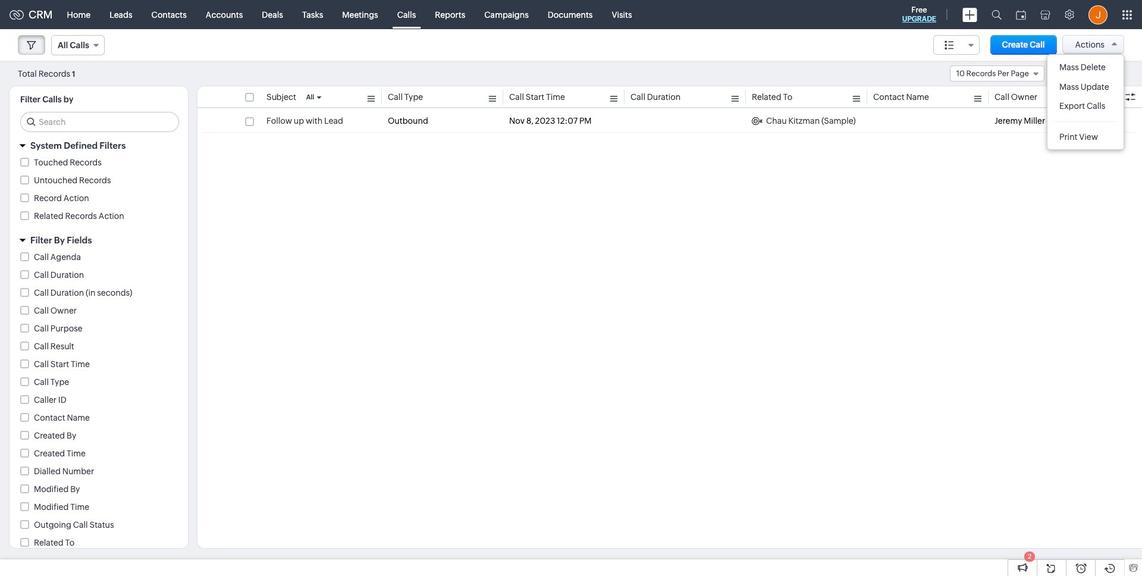 Task type: locate. For each thing, give the bounding box(es) containing it.
logo image
[[10, 10, 24, 19]]

create menu image
[[963, 7, 978, 22]]

Search text field
[[21, 112, 179, 132]]

calendar image
[[1017, 10, 1027, 19]]

search image
[[992, 10, 1002, 20]]

None field
[[51, 35, 105, 55], [934, 35, 980, 55], [950, 65, 1045, 82], [51, 35, 105, 55], [950, 65, 1045, 82]]

navigation
[[1084, 65, 1125, 82]]

search element
[[985, 0, 1009, 29]]

none field size
[[934, 35, 980, 55]]



Task type: describe. For each thing, give the bounding box(es) containing it.
profile image
[[1089, 5, 1108, 24]]

create menu element
[[956, 0, 985, 29]]

size image
[[945, 40, 955, 51]]

profile element
[[1082, 0, 1115, 29]]



Task type: vqa. For each thing, say whether or not it's contained in the screenshot.
other modules field in the top of the page
no



